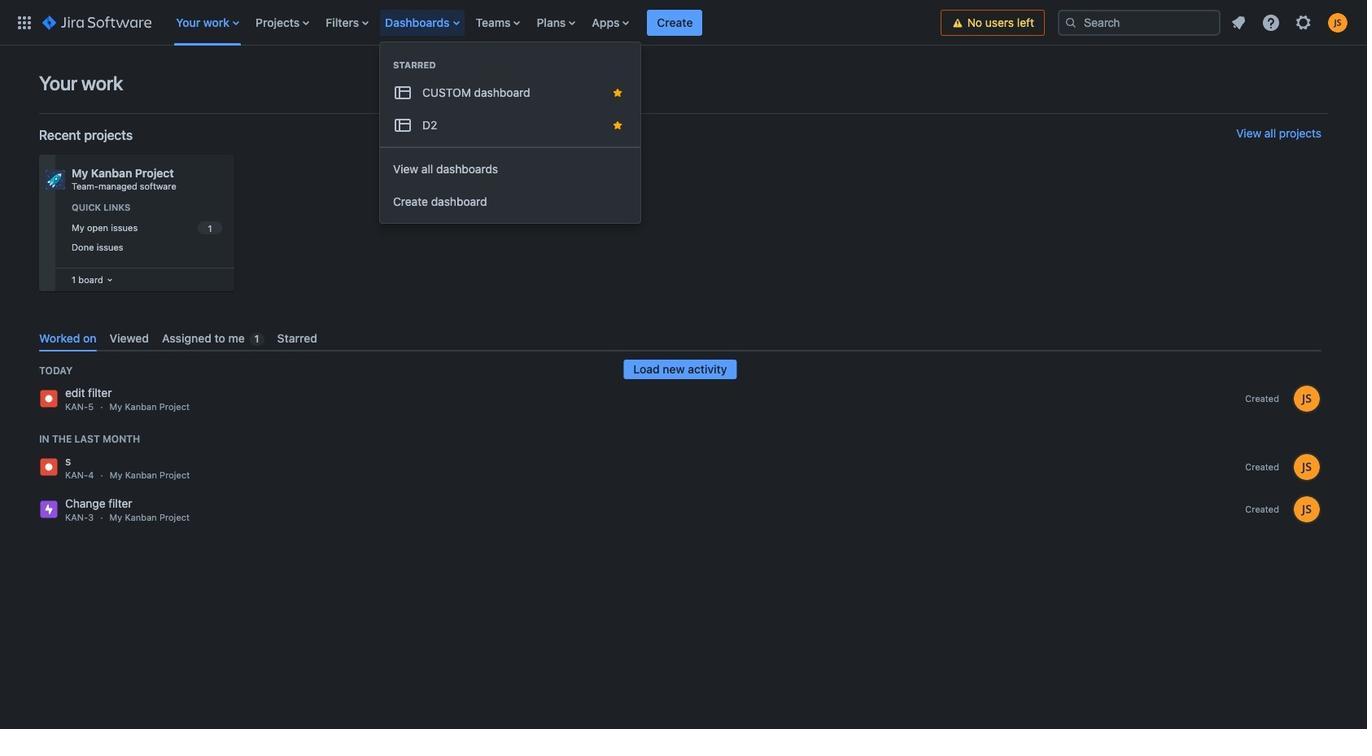 Task type: describe. For each thing, give the bounding box(es) containing it.
star d2 image
[[611, 119, 624, 132]]

help image
[[1262, 13, 1281, 32]]

1 horizontal spatial list
[[1224, 8, 1358, 37]]

2 list item from the left
[[647, 0, 703, 45]]

dashboard image
[[393, 116, 413, 135]]

notifications image
[[1229, 13, 1249, 32]]

primary element
[[10, 0, 941, 45]]

1 list item from the left
[[380, 0, 466, 45]]

your profile and settings image
[[1328, 13, 1348, 32]]



Task type: locate. For each thing, give the bounding box(es) containing it.
list
[[168, 0, 941, 45], [1224, 8, 1358, 37]]

settings image
[[1294, 13, 1314, 32]]

1 horizontal spatial list item
[[647, 0, 703, 45]]

None search field
[[1058, 9, 1221, 35]]

list item
[[380, 0, 466, 45], [647, 0, 703, 45]]

banner
[[0, 0, 1367, 46]]

tab list
[[33, 325, 1328, 352]]

Search field
[[1058, 9, 1221, 35]]

0 horizontal spatial list item
[[380, 0, 466, 45]]

board image
[[103, 273, 116, 287]]

appswitcher icon image
[[15, 13, 34, 32]]

jira software image
[[42, 13, 152, 32], [42, 13, 152, 32]]

star custom dashboard image
[[611, 86, 624, 99]]

dashboard image
[[393, 83, 413, 103]]

0 horizontal spatial list
[[168, 0, 941, 45]]

search image
[[1065, 16, 1078, 29]]

heading
[[380, 59, 641, 72]]



Task type: vqa. For each thing, say whether or not it's contained in the screenshot.
left are
no



